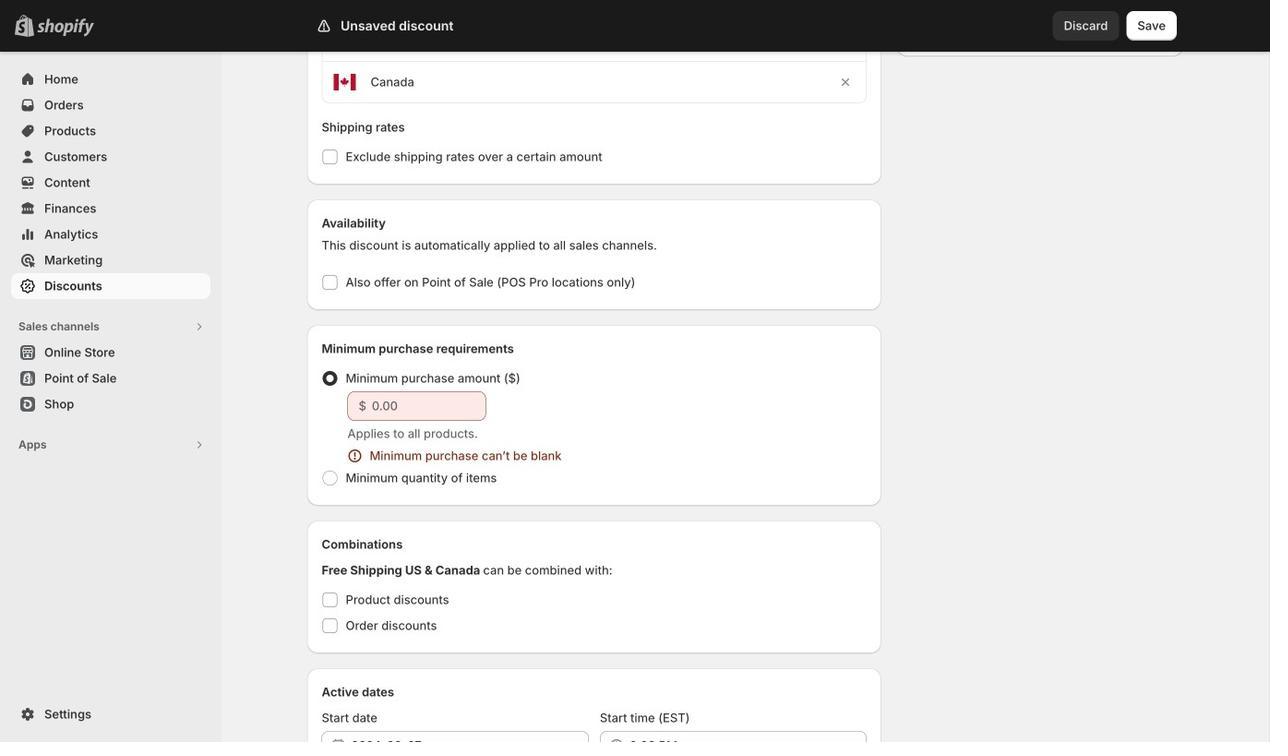 Task type: vqa. For each thing, say whether or not it's contained in the screenshot.
the on the right top
no



Task type: describe. For each thing, give the bounding box(es) containing it.
shopify image
[[37, 18, 94, 37]]

0.00 text field
[[372, 392, 486, 421]]



Task type: locate. For each thing, give the bounding box(es) containing it.
Enter time text field
[[630, 731, 867, 742]]

YYYY-MM-DD text field
[[351, 731, 589, 742]]



